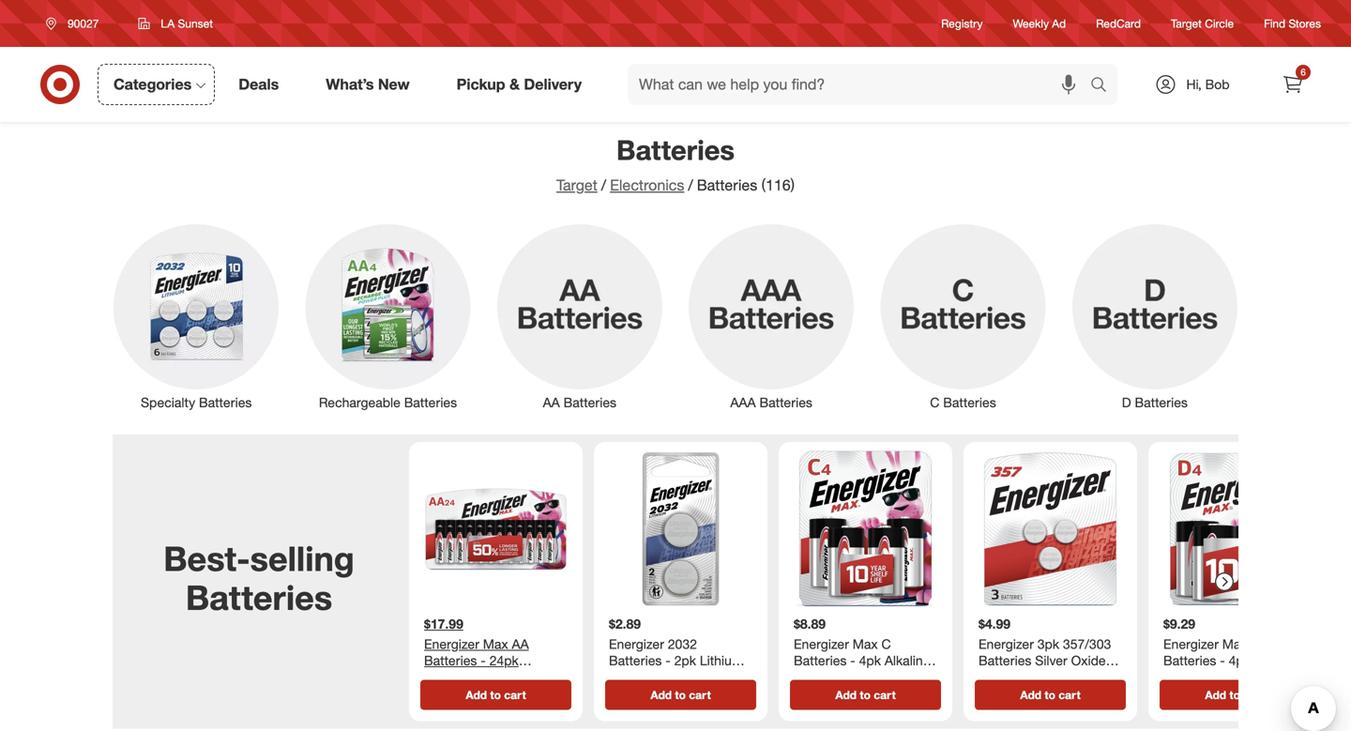 Task type: describe. For each thing, give the bounding box(es) containing it.
90027
[[68, 16, 99, 31]]

electronics link
[[610, 176, 685, 194]]

find stores
[[1265, 16, 1322, 30]]

cart for $2.89 energizer 2032 batteries - 2pk lithium coin battery
[[689, 688, 711, 702]]

la
[[161, 16, 175, 31]]

energizer for $8.89
[[794, 636, 850, 652]]

categories
[[114, 75, 192, 93]]

aaa
[[731, 394, 756, 411]]

battery for energizer 2032 batteries - 2pk lithium coin battery
[[640, 669, 683, 685]]

4pk for c
[[860, 652, 882, 669]]

max for aa
[[483, 636, 509, 652]]

add to cart button for batteries
[[606, 680, 757, 710]]

cart for $4.99 energizer 3pk 357/303 batteries silver oxide button battery
[[1059, 688, 1081, 702]]

energizer 3pk 357/303 batteries silver oxide button battery image
[[972, 450, 1130, 608]]

add to cart for d
[[1206, 688, 1266, 702]]

aaa batteries link
[[676, 221, 868, 412]]

best-selling batteries
[[164, 538, 355, 618]]

&
[[510, 75, 520, 93]]

what's
[[326, 75, 374, 93]]

batteries inside $4.99 energizer 3pk 357/303 batteries silver oxide button battery
[[979, 652, 1032, 669]]

$8.89 energizer max c batteries - 4pk alkaline battery
[[794, 616, 931, 685]]

$9.29
[[1164, 616, 1196, 632]]

battery for energizer max aa batteries - 24pk alkaline battery
[[474, 669, 517, 685]]

0 horizontal spatial d
[[1123, 394, 1132, 411]]

What can we help you find? suggestions appear below search field
[[628, 64, 1096, 105]]

aa batteries link
[[484, 221, 676, 412]]

alkaline for energizer max c batteries - 4pk alkaline battery
[[885, 652, 931, 669]]

3pk
[[1038, 636, 1060, 652]]

90027 button
[[34, 7, 119, 40]]

selling
[[250, 538, 355, 579]]

energizer max d batteries - 4pk alkaline battery image
[[1157, 450, 1315, 608]]

energizer max aa batteries - 24pk alkaline battery image
[[417, 450, 576, 608]]

specialty
[[141, 394, 195, 411]]

- for $9.29
[[1221, 652, 1226, 669]]

energizer for $9.29
[[1164, 636, 1219, 652]]

add to cart for 357/303
[[1021, 688, 1081, 702]]

aa batteries
[[543, 394, 617, 411]]

1 / from the left
[[602, 176, 607, 194]]

0 vertical spatial c
[[931, 394, 940, 411]]

new
[[378, 75, 410, 93]]

add for batteries
[[651, 688, 672, 702]]

4pk for d
[[1230, 652, 1251, 669]]

energizer for $4.99
[[979, 636, 1035, 652]]

rechargeable
[[319, 394, 401, 411]]

categories link
[[98, 64, 215, 105]]

button
[[979, 669, 1019, 685]]

battery for energizer max d batteries - 4pk alkaline battery
[[1164, 669, 1207, 685]]

to for c
[[860, 688, 871, 702]]

add to cart button for c
[[791, 680, 942, 710]]

1 horizontal spatial target
[[1172, 16, 1203, 30]]

cart for $17.99 energizer max aa batteries - 24pk alkaline battery
[[504, 688, 526, 702]]

max for c
[[853, 636, 878, 652]]

bob
[[1206, 76, 1230, 92]]

energizer for $2.89
[[609, 636, 665, 652]]

$4.99 energizer 3pk 357/303 batteries silver oxide button battery
[[979, 616, 1112, 685]]

la sunset button
[[126, 7, 225, 40]]

aa inside $17.99 energizer max aa batteries - 24pk alkaline battery
[[512, 636, 529, 652]]

best-
[[164, 538, 250, 579]]

- inside $2.89 energizer 2032 batteries - 2pk lithium coin battery
[[666, 652, 671, 669]]

c batteries link
[[868, 221, 1060, 412]]

batteries inside $17.99 energizer max aa batteries - 24pk alkaline battery
[[424, 652, 477, 669]]

pickup
[[457, 75, 506, 93]]

add to cart button for aa
[[421, 680, 572, 710]]

2pk
[[675, 652, 697, 669]]

cart for $9.29 energizer max d batteries - 4pk alkaline battery
[[1244, 688, 1266, 702]]

redcard link
[[1097, 15, 1142, 32]]

$4.99
[[979, 616, 1011, 632]]

add to cart button for d
[[1160, 680, 1312, 710]]

target inside batteries target / electronics / batteries (116)
[[557, 176, 598, 194]]



Task type: vqa. For each thing, say whether or not it's contained in the screenshot.
with corresponding to at
no



Task type: locate. For each thing, give the bounding box(es) containing it.
5 cart from the left
[[1244, 688, 1266, 702]]

energizer inside $4.99 energizer 3pk 357/303 batteries silver oxide button battery
[[979, 636, 1035, 652]]

search
[[1083, 77, 1128, 95]]

4 add to cart button from the left
[[975, 680, 1127, 710]]

rechargeable batteries
[[319, 394, 457, 411]]

3 add to cart from the left
[[836, 688, 896, 702]]

4pk inside $9.29 energizer max d batteries - 4pk alkaline battery
[[1230, 652, 1251, 669]]

add to cart for aa
[[466, 688, 526, 702]]

batteries target / electronics / batteries (116)
[[557, 133, 795, 194]]

battery inside $2.89 energizer 2032 batteries - 2pk lithium coin battery
[[640, 669, 683, 685]]

pickup & delivery link
[[441, 64, 606, 105]]

battery inside $8.89 energizer max c batteries - 4pk alkaline battery
[[794, 669, 837, 685]]

add to cart for c
[[836, 688, 896, 702]]

batteries inside $2.89 energizer 2032 batteries - 2pk lithium coin battery
[[609, 652, 662, 669]]

1 horizontal spatial max
[[853, 636, 878, 652]]

registry
[[942, 16, 983, 30]]

to for 357/303
[[1045, 688, 1056, 702]]

energizer down $17.99
[[424, 636, 480, 652]]

5 energizer from the left
[[1164, 636, 1219, 652]]

add to cart down 2pk
[[651, 688, 711, 702]]

energizer down $8.89
[[794, 636, 850, 652]]

2 horizontal spatial max
[[1223, 636, 1248, 652]]

energizer inside $17.99 energizer max aa batteries - 24pk alkaline battery
[[424, 636, 480, 652]]

add down $9.29 energizer max d batteries - 4pk alkaline battery
[[1206, 688, 1227, 702]]

1 horizontal spatial /
[[689, 176, 694, 194]]

2 / from the left
[[689, 176, 694, 194]]

add to cart button down 24pk
[[421, 680, 572, 710]]

3 max from the left
[[1223, 636, 1248, 652]]

$9.29 energizer max d batteries - 4pk alkaline battery
[[1164, 616, 1301, 685]]

energizer inside $8.89 energizer max c batteries - 4pk alkaline battery
[[794, 636, 850, 652]]

3 add to cart button from the left
[[791, 680, 942, 710]]

1 add to cart button from the left
[[421, 680, 572, 710]]

- inside $9.29 energizer max d batteries - 4pk alkaline battery
[[1221, 652, 1226, 669]]

2 battery from the left
[[640, 669, 683, 685]]

0 horizontal spatial c
[[882, 636, 892, 652]]

max inside $8.89 energizer max c batteries - 4pk alkaline battery
[[853, 636, 878, 652]]

energizer 2032 batteries - 2pk lithium coin battery image
[[602, 450, 760, 608]]

electronics
[[610, 176, 685, 194]]

aa
[[543, 394, 560, 411], [512, 636, 529, 652]]

1 horizontal spatial 4pk
[[1230, 652, 1251, 669]]

batteries inside $9.29 energizer max d batteries - 4pk alkaline battery
[[1164, 652, 1217, 669]]

silver
[[1036, 652, 1068, 669]]

add to cart button down silver
[[975, 680, 1127, 710]]

hi, bob
[[1187, 76, 1230, 92]]

cart for $8.89 energizer max c batteries - 4pk alkaline battery
[[874, 688, 896, 702]]

c
[[931, 394, 940, 411], [882, 636, 892, 652]]

- for $17.99
[[481, 652, 486, 669]]

alkaline inside $17.99 energizer max aa batteries - 24pk alkaline battery
[[424, 669, 470, 685]]

pickup & delivery
[[457, 75, 582, 93]]

d batteries
[[1123, 394, 1189, 411]]

deals
[[239, 75, 279, 93]]

battery
[[474, 669, 517, 685], [640, 669, 683, 685], [794, 669, 837, 685], [1022, 669, 1065, 685], [1164, 669, 1207, 685]]

3 add from the left
[[836, 688, 857, 702]]

0 horizontal spatial /
[[602, 176, 607, 194]]

cart
[[504, 688, 526, 702], [689, 688, 711, 702], [874, 688, 896, 702], [1059, 688, 1081, 702], [1244, 688, 1266, 702]]

0 vertical spatial aa
[[543, 394, 560, 411]]

-
[[481, 652, 486, 669], [666, 652, 671, 669], [851, 652, 856, 669], [1221, 652, 1226, 669]]

3 energizer from the left
[[794, 636, 850, 652]]

5 add from the left
[[1206, 688, 1227, 702]]

oxide
[[1072, 652, 1107, 669]]

ad
[[1053, 16, 1067, 30]]

/ right 'electronics' link
[[689, 176, 694, 194]]

2 energizer from the left
[[609, 636, 665, 652]]

specialty batteries
[[141, 394, 252, 411]]

to for d
[[1230, 688, 1241, 702]]

2 horizontal spatial alkaline
[[1255, 652, 1301, 669]]

1 energizer from the left
[[424, 636, 480, 652]]

4pk
[[860, 652, 882, 669], [1230, 652, 1251, 669]]

weekly
[[1014, 16, 1050, 30]]

max for d
[[1223, 636, 1248, 652]]

0 horizontal spatial aa
[[512, 636, 529, 652]]

0 horizontal spatial alkaline
[[424, 669, 470, 685]]

alkaline inside $8.89 energizer max c batteries - 4pk alkaline battery
[[885, 652, 931, 669]]

c batteries
[[931, 394, 997, 411]]

batteries
[[617, 133, 735, 167], [697, 176, 758, 194], [199, 394, 252, 411], [404, 394, 457, 411], [564, 394, 617, 411], [760, 394, 813, 411], [944, 394, 997, 411], [1136, 394, 1189, 411], [186, 577, 333, 618], [424, 652, 477, 669], [609, 652, 662, 669], [794, 652, 847, 669], [979, 652, 1032, 669], [1164, 652, 1217, 669]]

4 energizer from the left
[[979, 636, 1035, 652]]

1 horizontal spatial d
[[1252, 636, 1261, 652]]

deals link
[[223, 64, 303, 105]]

5 add to cart from the left
[[1206, 688, 1266, 702]]

2 cart from the left
[[689, 688, 711, 702]]

357/303
[[1064, 636, 1112, 652]]

5 battery from the left
[[1164, 669, 1207, 685]]

add to cart button down 2pk
[[606, 680, 757, 710]]

weekly ad link
[[1014, 15, 1067, 32]]

d batteries link
[[1060, 221, 1251, 412]]

add to cart button down "$9.29"
[[1160, 680, 1312, 710]]

find
[[1265, 16, 1286, 30]]

1 add from the left
[[466, 688, 487, 702]]

to down 24pk
[[490, 688, 501, 702]]

hi,
[[1187, 76, 1202, 92]]

batteries inside 'best-selling batteries'
[[186, 577, 333, 618]]

energizer down $4.99 on the bottom right
[[979, 636, 1035, 652]]

1 to from the left
[[490, 688, 501, 702]]

target circle
[[1172, 16, 1235, 30]]

5 to from the left
[[1230, 688, 1241, 702]]

target
[[1172, 16, 1203, 30], [557, 176, 598, 194]]

add for aa
[[466, 688, 487, 702]]

1 4pk from the left
[[860, 652, 882, 669]]

to down silver
[[1045, 688, 1056, 702]]

4 cart from the left
[[1059, 688, 1081, 702]]

registry link
[[942, 15, 983, 32]]

1 add to cart from the left
[[466, 688, 526, 702]]

add
[[466, 688, 487, 702], [651, 688, 672, 702], [836, 688, 857, 702], [1021, 688, 1042, 702], [1206, 688, 1227, 702]]

2 to from the left
[[675, 688, 686, 702]]

batteries inside "link"
[[404, 394, 457, 411]]

1 horizontal spatial aa
[[543, 394, 560, 411]]

d inside $9.29 energizer max d batteries - 4pk alkaline battery
[[1252, 636, 1261, 652]]

max inside $17.99 energizer max aa batteries - 24pk alkaline battery
[[483, 636, 509, 652]]

1 vertical spatial aa
[[512, 636, 529, 652]]

5 add to cart button from the left
[[1160, 680, 1312, 710]]

$17.99 energizer max aa batteries - 24pk alkaline battery
[[424, 616, 529, 685]]

to for aa
[[490, 688, 501, 702]]

max inside $9.29 energizer max d batteries - 4pk alkaline battery
[[1223, 636, 1248, 652]]

alkaline for energizer max d batteries - 4pk alkaline battery
[[1255, 652, 1301, 669]]

circle
[[1206, 16, 1235, 30]]

add to cart down $8.89 energizer max c batteries - 4pk alkaline battery
[[836, 688, 896, 702]]

2032
[[668, 636, 697, 652]]

energizer down $2.89
[[609, 636, 665, 652]]

alkaline inside $9.29 energizer max d batteries - 4pk alkaline battery
[[1255, 652, 1301, 669]]

add to cart button
[[421, 680, 572, 710], [606, 680, 757, 710], [791, 680, 942, 710], [975, 680, 1127, 710], [1160, 680, 1312, 710]]

specialty batteries link
[[100, 221, 292, 412]]

cart down 24pk
[[504, 688, 526, 702]]

alkaline for energizer max aa batteries - 24pk alkaline battery
[[424, 669, 470, 685]]

0 horizontal spatial max
[[483, 636, 509, 652]]

cart down 2pk
[[689, 688, 711, 702]]

4 add from the left
[[1021, 688, 1042, 702]]

target left electronics at the top of the page
[[557, 176, 598, 194]]

to down 2pk
[[675, 688, 686, 702]]

$2.89
[[609, 616, 641, 632]]

find stores link
[[1265, 15, 1322, 32]]

$8.89
[[794, 616, 826, 632]]

(116)
[[762, 176, 795, 194]]

0 vertical spatial target
[[1172, 16, 1203, 30]]

2 - from the left
[[666, 652, 671, 669]]

1 vertical spatial c
[[882, 636, 892, 652]]

add down silver
[[1021, 688, 1042, 702]]

c inside $8.89 energizer max c batteries - 4pk alkaline battery
[[882, 636, 892, 652]]

add to cart down silver
[[1021, 688, 1081, 702]]

4 add to cart from the left
[[1021, 688, 1081, 702]]

add to cart down $9.29 energizer max d batteries - 4pk alkaline battery
[[1206, 688, 1266, 702]]

carousel region
[[113, 435, 1323, 729]]

energizer inside $9.29 energizer max d batteries - 4pk alkaline battery
[[1164, 636, 1219, 652]]

max
[[483, 636, 509, 652], [853, 636, 878, 652], [1223, 636, 1248, 652]]

cart down $9.29 energizer max d batteries - 4pk alkaline battery
[[1244, 688, 1266, 702]]

stores
[[1290, 16, 1322, 30]]

what's new
[[326, 75, 410, 93]]

2 4pk from the left
[[1230, 652, 1251, 669]]

24pk
[[490, 652, 519, 669]]

target circle link
[[1172, 15, 1235, 32]]

4pk inside $8.89 energizer max c batteries - 4pk alkaline battery
[[860, 652, 882, 669]]

/ right target link
[[602, 176, 607, 194]]

d
[[1123, 394, 1132, 411], [1252, 636, 1261, 652]]

6
[[1301, 66, 1307, 78]]

search button
[[1083, 64, 1128, 109]]

1 cart from the left
[[504, 688, 526, 702]]

target link
[[557, 176, 598, 194]]

add to cart down 24pk
[[466, 688, 526, 702]]

to down $8.89 energizer max c batteries - 4pk alkaline battery
[[860, 688, 871, 702]]

2 add to cart button from the left
[[606, 680, 757, 710]]

1 vertical spatial d
[[1252, 636, 1261, 652]]

- for $8.89
[[851, 652, 856, 669]]

add for d
[[1206, 688, 1227, 702]]

2 max from the left
[[853, 636, 878, 652]]

- inside $17.99 energizer max aa batteries - 24pk alkaline battery
[[481, 652, 486, 669]]

lithium
[[700, 652, 743, 669]]

1 vertical spatial target
[[557, 176, 598, 194]]

2 add to cart from the left
[[651, 688, 711, 702]]

cart down silver
[[1059, 688, 1081, 702]]

coin
[[609, 669, 637, 685]]

energizer for $17.99
[[424, 636, 480, 652]]

add down $8.89 energizer max c batteries - 4pk alkaline battery
[[836, 688, 857, 702]]

energizer max c batteries - 4pk alkaline battery image
[[787, 450, 945, 608]]

add for c
[[836, 688, 857, 702]]

delivery
[[524, 75, 582, 93]]

battery inside $9.29 energizer max d batteries - 4pk alkaline battery
[[1164, 669, 1207, 685]]

add to cart button for 357/303
[[975, 680, 1127, 710]]

$17.99
[[424, 616, 464, 632]]

0 vertical spatial d
[[1123, 394, 1132, 411]]

4 - from the left
[[1221, 652, 1226, 669]]

battery for energizer 3pk 357/303 batteries silver oxide button battery
[[1022, 669, 1065, 685]]

sunset
[[178, 16, 213, 31]]

to
[[490, 688, 501, 702], [675, 688, 686, 702], [860, 688, 871, 702], [1045, 688, 1056, 702], [1230, 688, 1241, 702]]

add down $17.99 energizer max aa batteries - 24pk alkaline battery
[[466, 688, 487, 702]]

3 to from the left
[[860, 688, 871, 702]]

6 link
[[1273, 64, 1314, 105]]

/
[[602, 176, 607, 194], [689, 176, 694, 194]]

$2.89 energizer 2032 batteries - 2pk lithium coin battery
[[609, 616, 743, 685]]

to for batteries
[[675, 688, 686, 702]]

target left circle at top right
[[1172, 16, 1203, 30]]

energizer down "$9.29"
[[1164, 636, 1219, 652]]

add down $2.89 energizer 2032 batteries - 2pk lithium coin battery at the bottom
[[651, 688, 672, 702]]

1 horizontal spatial c
[[931, 394, 940, 411]]

add to cart
[[466, 688, 526, 702], [651, 688, 711, 702], [836, 688, 896, 702], [1021, 688, 1081, 702], [1206, 688, 1266, 702]]

cart down $8.89 energizer max c batteries - 4pk alkaline battery
[[874, 688, 896, 702]]

rechargeable batteries link
[[292, 221, 484, 412]]

0 horizontal spatial 4pk
[[860, 652, 882, 669]]

3 cart from the left
[[874, 688, 896, 702]]

battery inside $4.99 energizer 3pk 357/303 batteries silver oxide button battery
[[1022, 669, 1065, 685]]

1 max from the left
[[483, 636, 509, 652]]

energizer
[[424, 636, 480, 652], [609, 636, 665, 652], [794, 636, 850, 652], [979, 636, 1035, 652], [1164, 636, 1219, 652]]

alkaline
[[885, 652, 931, 669], [1255, 652, 1301, 669], [424, 669, 470, 685]]

1 battery from the left
[[474, 669, 517, 685]]

0 horizontal spatial target
[[557, 176, 598, 194]]

batteries inside $8.89 energizer max c batteries - 4pk alkaline battery
[[794, 652, 847, 669]]

3 battery from the left
[[794, 669, 837, 685]]

battery inside $17.99 energizer max aa batteries - 24pk alkaline battery
[[474, 669, 517, 685]]

1 horizontal spatial alkaline
[[885, 652, 931, 669]]

3 - from the left
[[851, 652, 856, 669]]

to down $9.29 energizer max d batteries - 4pk alkaline battery
[[1230, 688, 1241, 702]]

4 battery from the left
[[1022, 669, 1065, 685]]

redcard
[[1097, 16, 1142, 30]]

add to cart for batteries
[[651, 688, 711, 702]]

1 - from the left
[[481, 652, 486, 669]]

4 to from the left
[[1045, 688, 1056, 702]]

add to cart button down $8.89
[[791, 680, 942, 710]]

2 add from the left
[[651, 688, 672, 702]]

battery for energizer max c batteries - 4pk alkaline battery
[[794, 669, 837, 685]]

weekly ad
[[1014, 16, 1067, 30]]

- inside $8.89 energizer max c batteries - 4pk alkaline battery
[[851, 652, 856, 669]]

aaa batteries
[[731, 394, 813, 411]]

add for 357/303
[[1021, 688, 1042, 702]]

what's new link
[[310, 64, 433, 105]]

energizer inside $2.89 energizer 2032 batteries - 2pk lithium coin battery
[[609, 636, 665, 652]]

la sunset
[[161, 16, 213, 31]]



